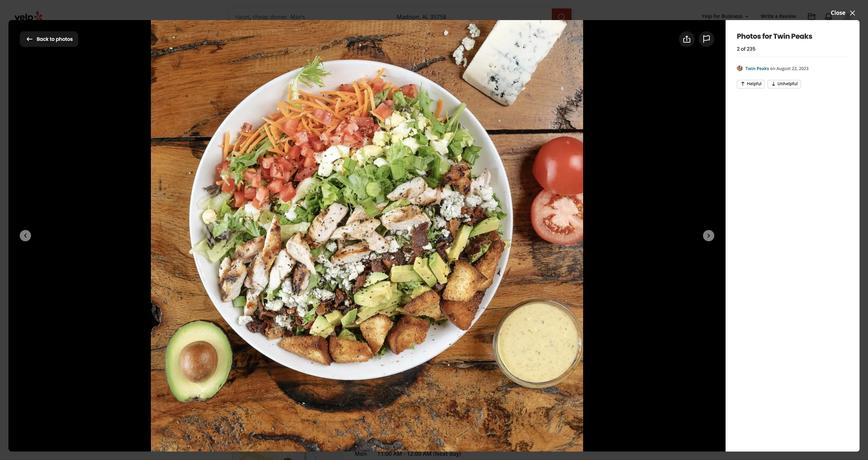 Task type: locate. For each thing, give the bounding box(es) containing it.
24 chevron down v2 image right the restaurants
[[264, 30, 272, 39]]

photos for twin peaks
[[737, 31, 813, 41], [20, 32, 127, 46]]

suggest
[[556, 350, 578, 358], [442, 430, 463, 437]]

suggest inside the suggest an edit button
[[556, 350, 578, 358]]

2 horizontal spatial menu
[[574, 217, 591, 225]]

1 horizontal spatial add
[[691, 35, 702, 43]]

1 horizontal spatial 12:00
[[407, 450, 421, 458]]

1 vertical spatial 12:00
[[407, 450, 421, 458]]

i right (yes
[[410, 350, 411, 356]]

get directions link
[[513, 236, 630, 252], [513, 310, 553, 318]]

1 horizontal spatial suggest
[[556, 350, 578, 358]]

i
[[261, 350, 262, 356], [410, 350, 411, 356]]

menu for full menu
[[327, 271, 343, 279]]

menu up 16 external link v2 image
[[232, 249, 252, 259]]

2 of 235
[[737, 45, 756, 52]]

1 vertical spatial review
[[232, 306, 258, 316]]

24 save outline v2 image
[[401, 214, 409, 223]]

0 horizontal spatial suggest an edit
[[442, 430, 485, 437]]

2 services from the left
[[351, 31, 370, 38]]

1 vertical spatial 24 share v2 image
[[358, 214, 367, 223]]

24 share v2 image inside the share button
[[358, 214, 367, 223]]

2 down the salmon
[[301, 357, 304, 363]]

0 vertical spatial add
[[691, 35, 702, 43]]

get up the 5901
[[513, 310, 523, 318]]

vegetables...
[[259, 357, 292, 363]]

map image
[[232, 447, 344, 461]]

unhelpful button
[[768, 80, 801, 88]]

menu left made
[[574, 217, 591, 225]]

1 vertical spatial an
[[465, 430, 472, 437]]

reviews down she
[[259, 382, 278, 389]]

1 horizontal spatial (next
[[433, 450, 448, 458]]

1 photo of twin peaks - huntsville, al, us. image from the left
[[18, 46, 168, 196]]

a right wore
[[300, 324, 302, 331]]

0 horizontal spatial 235
[[594, 170, 604, 178]]

add left 24 flag v2 image
[[691, 35, 702, 43]]

in 2 reviews button right nj.
[[445, 324, 475, 331]]

0 horizontal spatial ,
[[319, 162, 320, 170]]

day) inside the location & hours element
[[450, 450, 461, 458]]

None search field
[[230, 8, 573, 25]]

" for " she provided us with great service, drinks, appetizers, and food came in a timely manner . "
[[259, 375, 261, 382]]

fries
[[387, 350, 397, 356]]

16 external link v2 image
[[238, 272, 244, 278]]

16 claim filled v2 image
[[232, 163, 238, 169]]

" in 2 reviews
[[292, 357, 324, 363]]

directions inside "get directions 5901 university dr huntsville, al 35806"
[[524, 310, 553, 318]]

tab list containing inside (24)
[[20, 58, 245, 72]]

a left the 'review'
[[265, 214, 269, 222]]

in down the " i ordered the salmon ( top tier
[[295, 357, 300, 363]]

directions up university
[[524, 310, 553, 318]]

bars
[[306, 162, 319, 170]]

16 helpful v2 image
[[740, 81, 746, 87]]

2
[[737, 45, 740, 52], [452, 324, 455, 331], [301, 357, 304, 363]]

24 share v2 image
[[683, 35, 691, 44], [358, 214, 367, 223]]

previous photo image
[[21, 232, 30, 240]]

server
[[271, 324, 286, 331]]

" right princeton,
[[444, 324, 445, 331]]

1 vertical spatial get directions link
[[513, 310, 553, 318]]

0 horizontal spatial get
[[513, 310, 523, 318]]

3 24 chevron down v2 image from the left
[[404, 30, 413, 39]]

1 services from the left
[[299, 31, 318, 38]]

1 horizontal spatial in 2 reviews button
[[445, 324, 475, 331]]

0 vertical spatial "
[[259, 324, 261, 331]]

11:00 inside the location & hours element
[[377, 450, 392, 458]]

0 horizontal spatial add
[[314, 214, 326, 222]]

1 horizontal spatial 235
[[747, 45, 756, 52]]

day)
[[322, 174, 334, 182], [450, 450, 461, 458]]

1 vertical spatial write
[[249, 214, 264, 222]]

haley button
[[355, 324, 369, 331]]

menu inside try our scratch menu made for mvps!
[[574, 217, 591, 225]]

a left timely
[[427, 375, 430, 382]]

2 horizontal spatial 24 chevron down v2 image
[[404, 30, 413, 39]]

4 photo of twin peaks - huntsville, al, us. image from the left
[[473, 46, 623, 196]]

0 horizontal spatial 24 chevron down v2 image
[[264, 30, 272, 39]]

hours
[[350, 175, 361, 181]]

" left 4
[[469, 375, 470, 382]]

claimed
[[240, 162, 262, 170]]

0 vertical spatial in 2 reviews button
[[445, 324, 475, 331]]

1 horizontal spatial ,
[[367, 162, 368, 170]]

and
[[370, 324, 379, 331], [377, 350, 386, 356], [385, 375, 394, 382]]

1 vertical spatial add
[[314, 214, 326, 222]]

1 vertical spatial 11:00
[[377, 450, 392, 458]]

0 vertical spatial 11:00
[[250, 174, 265, 182]]

- inside the location & hours element
[[404, 450, 406, 458]]

1 vertical spatial reviews
[[305, 357, 324, 363]]

sports
[[287, 162, 305, 170]]

menu for website menu
[[271, 271, 287, 279]]

photos
[[737, 31, 761, 41], [20, 32, 54, 46]]

region
[[227, 324, 501, 396]]

24 chevron down v2 image inside more link
[[404, 30, 413, 39]]

0 vertical spatial 12:00
[[280, 174, 294, 182]]

see left hours
[[341, 175, 348, 181]]

for right yelp
[[714, 13, 721, 20]]

1 vertical spatial and
[[377, 350, 386, 356]]

suggest an edit left 24 pencil v2 icon
[[442, 430, 485, 437]]

haley
[[355, 324, 369, 331]]

reviews down top
[[305, 357, 324, 363]]

1 vertical spatial edit
[[473, 430, 485, 437]]

0 vertical spatial write
[[761, 13, 774, 20]]

write a review link
[[232, 211, 294, 226]]

235 right all
[[594, 170, 604, 178]]

1 vertical spatial suggest
[[442, 430, 463, 437]]

0 horizontal spatial american
[[322, 162, 349, 170]]

reviews right nj.
[[456, 324, 475, 331]]

for right made
[[610, 217, 618, 225]]

get for get directions 5901 university dr huntsville, al 35806
[[513, 310, 523, 318]]

2 horizontal spatial "
[[469, 375, 470, 382]]

1 horizontal spatial menu
[[232, 249, 252, 259]]

for inside try our scratch menu made for mvps!
[[610, 217, 618, 225]]

add right 24 camera v2 image
[[314, 214, 326, 222]]

outside (1)
[[210, 58, 239, 66]]

1 horizontal spatial "
[[444, 324, 445, 331]]

0 horizontal spatial reviews
[[259, 382, 278, 389]]

outside
[[210, 58, 231, 66]]

0 horizontal spatial 12:00
[[280, 174, 294, 182]]

auto services link
[[333, 25, 385, 46]]

get inside "get directions 5901 university dr huntsville, al 35806"
[[513, 310, 523, 318]]

suggest an edit inside the location & hours element
[[442, 430, 485, 437]]

services
[[299, 31, 318, 38], [351, 31, 370, 38]]

see inside see all 235 photos link
[[574, 170, 584, 178]]

2 " from the top
[[259, 350, 261, 356]]

there
[[429, 350, 444, 356]]

review up search photos text field
[[780, 13, 796, 20]]

1 horizontal spatial 24 chevron down v2 image
[[319, 30, 328, 39]]

in 2 reviews button down "("
[[294, 357, 324, 363]]

1 vertical spatial -
[[404, 450, 406, 458]]

2 horizontal spatial 2
[[737, 45, 740, 52]]

0 horizontal spatial edit
[[473, 430, 485, 437]]

write for write a review
[[249, 214, 264, 222]]

1 horizontal spatial write
[[761, 13, 774, 20]]

1 vertical spatial suggest an edit
[[442, 430, 485, 437]]

and left food
[[385, 375, 394, 382]]

24 pencil v2 image
[[545, 350, 554, 358]]

0 vertical spatial 24 share v2 image
[[683, 35, 691, 44]]

get down scratch
[[552, 240, 562, 248]]

24 camera v2 image
[[303, 214, 311, 223]]

region inside review highlights element
[[227, 324, 501, 396]]

11:00 down claimed
[[250, 174, 265, 182]]

24 chevron down v2 image for home services
[[319, 30, 328, 39]]

save
[[412, 214, 426, 222]]

edit inside the location & hours element
[[473, 430, 485, 437]]

review up steven l. image
[[232, 306, 258, 316]]

manner
[[448, 375, 467, 382]]

0 vertical spatial reviews
[[456, 324, 475, 331]]

), mashed potatoes, and fries (yes i know there was no vegetables...
[[259, 350, 464, 363]]

0 horizontal spatial directions
[[524, 310, 553, 318]]

american
[[322, 162, 349, 170], [370, 162, 397, 170]]

235 right of
[[747, 45, 756, 52]]

an left 24 pencil v2 icon
[[465, 430, 472, 437]]

food
[[396, 375, 406, 382]]

menu for menu (6)
[[175, 58, 190, 66]]

get directions link down try our scratch menu made for mvps!
[[513, 236, 630, 252]]

0 vertical spatial review
[[780, 13, 796, 20]]

helpful
[[747, 81, 762, 87]]

1 horizontal spatial suggest an edit
[[556, 350, 598, 358]]

day) down american (new) link
[[322, 174, 334, 182]]

0 vertical spatial suggest
[[556, 350, 578, 358]]

photos right "to"
[[56, 36, 73, 43]]

0 vertical spatial get
[[552, 240, 562, 248]]

(next down suggest an edit link on the right bottom of page
[[433, 450, 448, 458]]

directions down try our scratch menu made for mvps!
[[563, 240, 591, 248]]

arion m. image
[[232, 350, 254, 371]]

write a review
[[761, 13, 796, 20]]

0 horizontal spatial menu
[[175, 58, 190, 66]]

auto services
[[339, 31, 370, 38]]

tab list
[[20, 58, 245, 72]]

was
[[390, 324, 399, 331]]

24 share v2 image left 24 flag v2 image
[[683, 35, 691, 44]]

1 vertical spatial "
[[259, 350, 261, 356]]

2 horizontal spatial reviews
[[456, 324, 475, 331]]

see inside see hours link
[[341, 175, 348, 181]]

write inside the user actions element
[[761, 13, 774, 20]]

for inside button
[[714, 13, 721, 20]]

2.9
[[299, 147, 307, 154]]

0 vertical spatial edit
[[587, 350, 598, 358]]

2 vertical spatial "
[[469, 375, 470, 382]]

write right 16 chevron down v2 icon on the top right of page
[[761, 13, 774, 20]]

an down huntsville,
[[579, 350, 586, 358]]

menu left (6) at the top left
[[175, 58, 190, 66]]

twin up helpful button
[[746, 65, 756, 71]]

salmon
[[292, 350, 309, 356]]

24 share v2 image left share
[[358, 214, 367, 223]]

suggest an edit inside button
[[556, 350, 598, 358]]

home services
[[284, 31, 318, 38]]

0 vertical spatial suggest an edit
[[556, 350, 598, 358]]

0 horizontal spatial i
[[261, 350, 262, 356]]

(next
[[306, 174, 321, 182], [433, 450, 448, 458]]

" down the " i ordered the salmon ( top tier
[[292, 357, 294, 363]]

menu right website
[[271, 271, 287, 279]]

0 horizontal spatial 2
[[301, 357, 304, 363]]

see for see hours
[[341, 175, 348, 181]]

photo of twin peaks - huntsville, al, us. image
[[18, 46, 168, 196], [168, 46, 319, 196], [319, 46, 473, 196], [473, 46, 623, 196], [623, 46, 773, 196]]

menu (6)
[[175, 58, 198, 66]]

16 nothelpful v2 image
[[771, 81, 777, 87]]

3 photo of twin peaks - huntsville, al, us. image from the left
[[319, 46, 473, 196]]

i left ordered
[[261, 350, 262, 356]]

open
[[232, 174, 247, 182]]

24 chevron down v2 image inside home services link
[[319, 30, 328, 39]]

restaurants link
[[229, 25, 278, 46]]

and left she
[[370, 324, 379, 331]]

no
[[457, 350, 464, 356]]

0 vertical spatial an
[[579, 350, 586, 358]]

menu inside tab list
[[175, 58, 190, 66]]

0 horizontal spatial photos
[[56, 36, 73, 43]]

0 vertical spatial menu
[[175, 58, 190, 66]]

top
[[312, 350, 320, 356]]

write a review link
[[758, 10, 799, 23]]

2 i from the left
[[410, 350, 411, 356]]

get directions 5901 university dr huntsville, al 35806
[[513, 310, 602, 335]]

1 horizontal spatial -
[[404, 450, 406, 458]]

.
[[467, 375, 469, 382]]

dr
[[557, 319, 563, 326]]

twinpeaksrestaurant.com link
[[513, 270, 586, 278]]

american right (new)
[[370, 162, 397, 170]]

suggest inside suggest an edit link
[[442, 430, 463, 437]]

august
[[777, 65, 791, 71]]

in left 4
[[472, 375, 476, 382]]

menu
[[175, 58, 190, 66], [232, 249, 252, 259]]

photos right all
[[605, 170, 624, 178]]

wore
[[287, 324, 298, 331]]

0 horizontal spatial review
[[232, 306, 258, 316]]

write right 24 star v2 image
[[249, 214, 264, 222]]

sports bars link
[[287, 162, 319, 170]]

" our server wore a name badge that said haley and she was from princeton, nj. " in 2 reviews
[[259, 324, 475, 331]]

" right the trevor h. "image"
[[259, 375, 261, 382]]

24 chevron down v2 image
[[264, 30, 272, 39], [319, 30, 328, 39], [404, 30, 413, 39]]

review highlights element
[[221, 294, 501, 406]]

edit left 24 pencil v2 icon
[[473, 430, 485, 437]]

1 horizontal spatial 2
[[452, 324, 455, 331]]

see for see all 235 photos
[[574, 170, 584, 178]]

add
[[691, 35, 702, 43], [314, 214, 326, 222]]

2 left of
[[737, 45, 740, 52]]

" down review highlights
[[259, 324, 261, 331]]

inside (24)
[[135, 58, 163, 66]]

1 horizontal spatial edit
[[587, 350, 598, 358]]

24 star v2 image
[[238, 214, 247, 223]]

0 horizontal spatial menu
[[271, 271, 287, 279]]

235 for of
[[747, 45, 756, 52]]

1 american from the left
[[322, 162, 349, 170]]

11:00 right mon
[[377, 450, 392, 458]]

1 horizontal spatial see
[[574, 170, 584, 178]]

24 chevron down v2 image inside 'restaurants' 'link'
[[264, 30, 272, 39]]

(new)
[[350, 162, 367, 170]]

2 24 chevron down v2 image from the left
[[319, 30, 328, 39]]

directions
[[563, 240, 591, 248], [524, 310, 553, 318]]

1 24 chevron down v2 image from the left
[[264, 30, 272, 39]]

day) down suggest an edit link on the right bottom of page
[[450, 450, 461, 458]]

menu inside "element"
[[232, 249, 252, 259]]

7306
[[539, 290, 552, 298]]

24 chevron down v2 image left auto
[[319, 30, 328, 39]]

badge
[[318, 324, 332, 331]]

photos inside button
[[56, 36, 73, 43]]

235 for all
[[594, 170, 604, 178]]

twin peaks
[[232, 120, 328, 144]]

1 vertical spatial 2
[[452, 324, 455, 331]]

$$
[[271, 162, 277, 170]]

back to photos button
[[20, 31, 78, 47]]

" left ordered
[[259, 350, 261, 356]]

1 horizontal spatial services
[[351, 31, 370, 38]]

1 get directions link from the top
[[513, 236, 630, 252]]

services for auto services
[[351, 31, 370, 38]]

0 horizontal spatial an
[[465, 430, 472, 437]]

made
[[592, 217, 609, 225]]

1 horizontal spatial 11:00
[[377, 450, 392, 458]]

5901
[[513, 319, 526, 326]]

"
[[444, 324, 445, 331], [292, 357, 294, 363], [469, 375, 470, 382]]

and left fries
[[377, 350, 386, 356]]

1 vertical spatial in 2 reviews button
[[294, 357, 324, 363]]

(134
[[308, 147, 320, 154]]

2 right nj.
[[452, 324, 455, 331]]

1 vertical spatial directions
[[524, 310, 553, 318]]

region containing "
[[227, 324, 501, 396]]

menu right the full
[[327, 271, 343, 279]]

0 vertical spatial "
[[444, 324, 445, 331]]

35806
[[513, 327, 529, 335]]

&
[[264, 429, 269, 439]]

directions for get directions
[[563, 240, 591, 248]]

see left all
[[574, 170, 584, 178]]

0 horizontal spatial 24 share v2 image
[[358, 214, 367, 223]]

edit down al
[[587, 350, 598, 358]]

0 horizontal spatial -
[[276, 174, 278, 182]]

2 get directions link from the top
[[513, 310, 553, 318]]

1 vertical spatial menu
[[232, 249, 252, 259]]

an
[[579, 350, 586, 358], [465, 430, 472, 437]]

full
[[316, 271, 325, 279]]

1 vertical spatial day)
[[450, 450, 461, 458]]

0 vertical spatial 2
[[737, 45, 740, 52]]

to
[[50, 36, 55, 43]]

great
[[310, 375, 322, 382]]

3 " from the top
[[259, 375, 261, 382]]

1 horizontal spatial 24 share v2 image
[[683, 35, 691, 44]]

in
[[447, 324, 451, 331], [295, 357, 300, 363], [421, 375, 426, 382], [472, 375, 476, 382]]

twin
[[774, 31, 790, 41], [71, 32, 95, 46], [746, 65, 756, 71], [232, 120, 273, 144]]

2 vertical spatial "
[[259, 375, 261, 382]]

american down reviews)
[[322, 162, 349, 170]]

1 vertical spatial get
[[513, 310, 523, 318]]

2 vertical spatial reviews
[[259, 382, 278, 389]]

1 horizontal spatial day)
[[450, 450, 461, 458]]

517-
[[528, 290, 539, 298]]

1 horizontal spatial reviews
[[305, 357, 324, 363]]

get directions link up university
[[513, 310, 553, 318]]

1 " from the top
[[259, 324, 261, 331]]

mon
[[355, 450, 367, 458]]

24 chevron down v2 image right more
[[404, 30, 413, 39]]

services right the home
[[299, 31, 318, 38]]

services left 24 chevron down v2 image
[[351, 31, 370, 38]]

235
[[747, 45, 756, 52], [594, 170, 604, 178]]

photos down yelp
[[704, 35, 723, 43]]

suggest an edit right 24 pencil v2 image
[[556, 350, 598, 358]]

in 2 reviews button for " our server wore a name badge that said haley and she was from princeton, nj. " in 2 reviews
[[445, 324, 475, 331]]

1 horizontal spatial an
[[579, 350, 586, 358]]

princeton,
[[413, 324, 436, 331]]

tier
[[322, 350, 331, 356]]

24 chevron down v2 image for restaurants
[[264, 30, 272, 39]]

0 horizontal spatial photos for twin peaks
[[20, 32, 127, 46]]

0 vertical spatial day)
[[322, 174, 334, 182]]

(next down 'bars'
[[306, 174, 321, 182]]



Task type: vqa. For each thing, say whether or not it's contained in the screenshot.


Task type: describe. For each thing, give the bounding box(es) containing it.
1 horizontal spatial photos
[[605, 170, 624, 178]]

add photo link
[[297, 211, 350, 226]]

user actions element
[[697, 9, 864, 52]]

back
[[37, 36, 49, 43]]

2 photo of twin peaks - huntsville, al, us. image from the left
[[168, 46, 319, 196]]

see hours
[[341, 175, 361, 181]]

(6)
[[192, 58, 198, 66]]

came
[[408, 375, 420, 382]]

for right "to"
[[56, 32, 69, 46]]

said
[[344, 324, 354, 331]]

24 close v2 image
[[849, 9, 857, 17]]

know
[[412, 350, 427, 356]]

the
[[284, 350, 291, 356]]

add for add photo
[[314, 214, 326, 222]]

1 i from the left
[[261, 350, 262, 356]]

i inside ), mashed potatoes, and fries (yes i know there was no vegetables...
[[410, 350, 411, 356]]

in inside in 4 reviews
[[472, 375, 476, 382]]

Search photos text field
[[733, 32, 849, 46]]

1 horizontal spatial photos for twin peaks
[[737, 31, 813, 41]]

of
[[741, 45, 746, 52]]

trevor h. image
[[232, 375, 254, 396]]

2 vertical spatial and
[[385, 375, 394, 382]]

" for " our server wore a name badge that said haley and she was from princeton, nj. " in 2 reviews
[[259, 324, 261, 331]]

mashed
[[334, 350, 353, 356]]

university
[[527, 319, 555, 326]]

24 flag v2 image
[[703, 35, 711, 44]]

(134 reviews) link
[[308, 147, 344, 154]]

sports bars , american (new) , american (traditional)
[[287, 162, 433, 170]]

in 4 reviews
[[259, 375, 480, 389]]

restaurants
[[235, 31, 263, 38]]

location & hours
[[232, 429, 291, 439]]

open 11:00 am - 12:00 am (next day)
[[232, 174, 334, 182]]

0 horizontal spatial photos
[[20, 32, 54, 46]]

16 chevron down v2 image
[[744, 14, 750, 19]]

reviews)
[[321, 147, 344, 154]]

2 , from the left
[[367, 162, 368, 170]]

close
[[831, 9, 846, 17]]

share button
[[352, 211, 392, 226]]

service,
[[324, 375, 341, 382]]

24 chevron down v2 image for more
[[404, 30, 413, 39]]

potatoes,
[[354, 350, 376, 356]]

in right nj.
[[447, 324, 451, 331]]

notifications image
[[825, 13, 833, 21]]

our
[[540, 217, 550, 225]]

get directions
[[552, 240, 591, 248]]

0 horizontal spatial "
[[292, 357, 294, 363]]

24 chevron down v2 image
[[371, 30, 380, 39]]

24 add photo v2 image
[[680, 35, 688, 43]]

inside
[[135, 58, 152, 66]]

1 , from the left
[[319, 162, 320, 170]]

4
[[477, 375, 480, 382]]

twinpeaksrestaurant.com
[[513, 270, 586, 278]]

timely
[[431, 375, 447, 382]]

" she provided us with great service, drinks, appetizers, and food came in a timely manner . "
[[259, 375, 470, 382]]

menu element
[[221, 237, 496, 283]]

2023
[[799, 65, 809, 71]]

directions for get directions 5901 university dr huntsville, al 35806
[[524, 310, 553, 318]]

menu for menu
[[232, 249, 252, 259]]

back to photos
[[37, 36, 73, 43]]

twin down write a review link
[[774, 31, 790, 41]]

nj.
[[437, 324, 444, 331]]

add photo
[[314, 214, 344, 222]]

auto
[[339, 31, 350, 38]]

(next inside the location & hours element
[[433, 450, 448, 458]]

(24)
[[153, 58, 163, 66]]

and inside ), mashed potatoes, and fries (yes i know there was no vegetables...
[[377, 350, 386, 356]]

twin peaks link
[[746, 65, 770, 71]]

our
[[261, 324, 270, 331]]

11:00 am - 12:00 am (next day)
[[377, 450, 461, 458]]

24 menu v2 image
[[305, 270, 313, 279]]

reviews inside in 4 reviews
[[259, 382, 278, 389]]

close button
[[831, 8, 857, 17]]

all
[[586, 170, 592, 178]]

timely manner button
[[431, 375, 467, 382]]

she
[[261, 375, 270, 382]]

yelp for business button
[[699, 10, 753, 23]]

suggest an edit button
[[513, 346, 630, 362]]

0 horizontal spatial (next
[[306, 174, 321, 182]]

(
[[311, 350, 312, 356]]

" for " i ordered the salmon ( top tier
[[259, 350, 261, 356]]

drinks,
[[342, 375, 358, 382]]

0 horizontal spatial day)
[[322, 174, 334, 182]]

2 vertical spatial 2
[[301, 357, 304, 363]]

home
[[284, 31, 298, 38]]

twin up 2.9 star rating image
[[232, 120, 273, 144]]

see all 235 photos
[[574, 170, 624, 178]]

24 pencil v2 image
[[487, 429, 496, 438]]

business categories element
[[229, 25, 854, 46]]

0 vertical spatial -
[[276, 174, 278, 182]]

us
[[293, 375, 298, 382]]

add for add photos
[[691, 35, 702, 43]]

2 horizontal spatial photos
[[704, 35, 723, 43]]

try
[[530, 217, 539, 225]]

5 photo of twin peaks - huntsville, al, us. image from the left
[[623, 46, 773, 196]]

next photo image
[[705, 232, 713, 240]]

for down write a review link
[[763, 31, 772, 41]]

more link
[[385, 25, 419, 46]]

edit inside button
[[587, 350, 598, 358]]

provided
[[271, 375, 291, 382]]

business
[[722, 13, 743, 20]]

review inside the user actions element
[[780, 13, 796, 20]]

(1)
[[233, 58, 239, 66]]

mvps!
[[530, 225, 548, 233]]

hours
[[271, 429, 291, 439]]

22,
[[792, 65, 798, 71]]

in 2 reviews button for " i ordered the salmon ( top tier
[[294, 357, 324, 363]]

(yes
[[399, 350, 408, 356]]

1 horizontal spatial photos
[[737, 31, 761, 41]]

get for get directions
[[552, 240, 562, 248]]

from
[[400, 324, 411, 331]]

home services link
[[278, 25, 333, 46]]

0 vertical spatial and
[[370, 324, 379, 331]]

helpful button
[[737, 80, 765, 88]]

website menu link
[[232, 267, 293, 283]]

24 arrow left v2 image
[[25, 35, 34, 43]]

website menu
[[247, 271, 287, 279]]

add photos
[[691, 35, 723, 43]]

12:00 inside the location & hours element
[[407, 450, 421, 458]]

2.9 star rating image
[[232, 145, 295, 156]]

she
[[380, 324, 388, 331]]

(256)
[[513, 290, 526, 298]]

american (traditional) link
[[370, 162, 433, 170]]

2 american from the left
[[370, 162, 397, 170]]

a up search photos text field
[[775, 13, 778, 20]]

twin right "to"
[[71, 32, 95, 46]]

ordered
[[264, 350, 282, 356]]

name
[[304, 324, 317, 331]]

an inside button
[[579, 350, 586, 358]]

search image
[[558, 13, 566, 21]]

share
[[370, 214, 386, 222]]

in right came
[[421, 375, 426, 382]]

services for home services
[[299, 31, 318, 38]]

steven l. image
[[232, 324, 254, 345]]

2.9 (134 reviews)
[[299, 147, 344, 154]]

save button
[[395, 211, 432, 226]]

yelp for business
[[702, 13, 743, 20]]

try our scratch menu made for mvps!
[[530, 217, 618, 233]]

see hours link
[[338, 174, 365, 182]]

write for write a review
[[761, 13, 774, 20]]

add photos link
[[674, 31, 729, 47]]

projects image
[[808, 13, 816, 21]]

unhelpful
[[778, 81, 798, 87]]

location & hours element
[[221, 417, 512, 461]]

0 horizontal spatial 11:00
[[250, 174, 265, 182]]

website
[[247, 271, 269, 279]]

yelp
[[702, 13, 712, 20]]

an inside the location & hours element
[[465, 430, 472, 437]]



